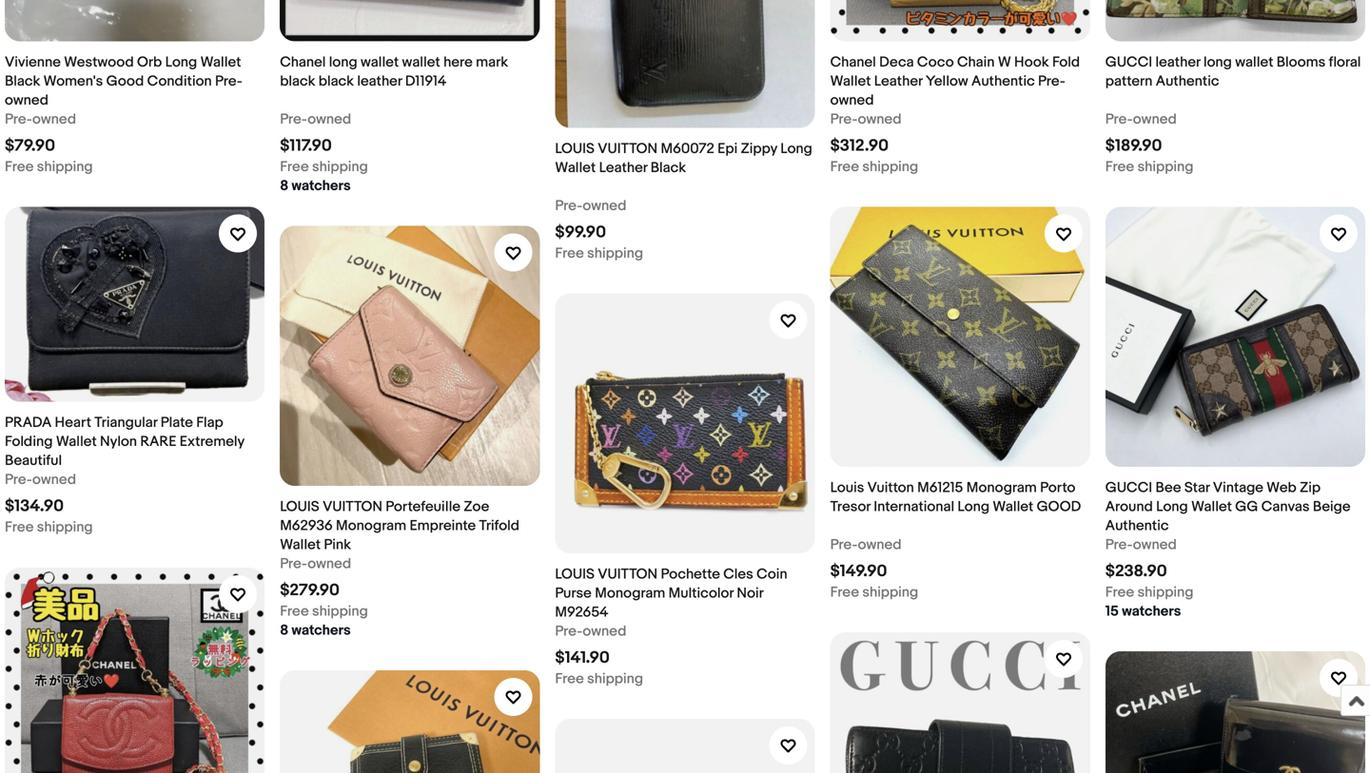 Task type: locate. For each thing, give the bounding box(es) containing it.
$79.90 text field
[[5, 136, 55, 156]]

monogram up the m92654 at the left bottom of the page
[[595, 585, 665, 602]]

free down "$117.90"
[[280, 158, 309, 176]]

shipping inside pre-owned $189.90 free shipping
[[1138, 158, 1194, 176]]

8 watchers text field
[[280, 621, 351, 640]]

owned down beautiful
[[32, 471, 76, 489]]

owned up $149.90 text box
[[858, 536, 902, 554]]

shipping up 15 watchers text field
[[1138, 584, 1194, 601]]

2 gucci from the top
[[1105, 479, 1152, 497]]

pre-owned text field for $238.90
[[1105, 536, 1177, 555]]

chanel up "$117.90"
[[280, 54, 326, 71]]

pre-owned text field up $238.90 text box
[[1105, 536, 1177, 555]]

$99.90
[[555, 223, 606, 243]]

0 horizontal spatial leather
[[357, 73, 402, 90]]

free down $99.90
[[555, 245, 584, 262]]

long inside 'louis vuitton m60072 epi zippy long wallet leather black'
[[780, 140, 813, 158]]

shipping down $312.90
[[862, 158, 918, 176]]

free inside chanel deca coco chain w hook fold wallet leather yellow authentic pre- owned pre-owned $312.90 free shipping
[[830, 158, 859, 176]]

shipping down $189.90
[[1138, 158, 1194, 176]]

black down vivienne
[[5, 73, 40, 90]]

pre-owned text field up $312.90 text box
[[830, 110, 902, 129]]

wallet up $99.90
[[555, 159, 596, 177]]

2 vertical spatial watchers
[[292, 622, 351, 639]]

0 horizontal spatial monogram
[[336, 517, 406, 535]]

Free shipping text field
[[5, 158, 93, 177], [1105, 158, 1194, 177], [555, 244, 643, 263], [555, 670, 643, 689]]

pre-owned text field up $189.90 text field
[[1105, 110, 1177, 129]]

free down $79.90
[[5, 158, 34, 176]]

gucci
[[1105, 54, 1152, 71], [1105, 479, 1152, 497]]

black down the m60072
[[651, 159, 686, 177]]

international
[[874, 498, 954, 516]]

pre- inside pre-owned $99.90 free shipping
[[555, 198, 583, 215]]

monogram inside louis vuitton m61215 monogram porto tresor international long wallet good
[[966, 479, 1037, 497]]

1 vertical spatial louis
[[280, 498, 319, 516]]

wallet inside louis vuitton m61215 monogram porto tresor international long wallet good
[[993, 498, 1034, 516]]

louis up m62936
[[280, 498, 319, 516]]

$117.90
[[280, 136, 332, 156]]

pre-owned $117.90 free shipping 8 watchers
[[280, 111, 368, 195]]

women's
[[43, 73, 103, 90]]

authentic right pattern
[[1156, 73, 1219, 90]]

1 vertical spatial black
[[651, 159, 686, 177]]

web
[[1267, 479, 1297, 497]]

2 vertical spatial vuitton
[[598, 566, 658, 583]]

owned inside pre-owned $149.90 free shipping
[[858, 536, 902, 554]]

2 wallet from the left
[[402, 54, 440, 71]]

$279.90 text field
[[280, 581, 340, 601]]

long inside gucci bee star vintage web zip around long wallet gg canvas beige authentic pre-owned $238.90 free shipping 15 watchers
[[1156, 498, 1188, 516]]

authentic down w
[[972, 73, 1035, 90]]

wallet up $312.90
[[830, 73, 871, 90]]

1 chanel from the left
[[280, 54, 326, 71]]

free up "15"
[[1105, 584, 1134, 601]]

owned inside pre-owned $189.90 free shipping
[[1133, 111, 1177, 128]]

15 watchers text field
[[1105, 602, 1181, 621]]

pre- inside pre-owned $189.90 free shipping
[[1105, 111, 1133, 128]]

leather
[[1156, 54, 1200, 71], [357, 73, 402, 90]]

free shipping text field down $238.90 text box
[[1105, 583, 1194, 602]]

pre-owned text field up $99.90 text field
[[555, 197, 626, 216]]

wallet left good
[[993, 498, 1034, 516]]

$312.90 text field
[[830, 136, 889, 156]]

free shipping text field down $117.90 "text box"
[[280, 158, 368, 177]]

pre- up $279.90 text field
[[280, 556, 308, 573]]

1 long from the left
[[329, 54, 357, 71]]

wallet left here
[[361, 54, 399, 71]]

trifold
[[479, 517, 519, 535]]

wallet for $189.90
[[1235, 54, 1274, 71]]

pre-owned $99.90 free shipping
[[555, 198, 643, 262]]

shipping down $141.90
[[587, 671, 643, 688]]

free shipping text field down $149.90 text box
[[830, 583, 918, 602]]

0 horizontal spatial black
[[5, 73, 40, 90]]

shipping down $79.90 text field
[[37, 158, 93, 176]]

pre- up $312.90
[[830, 111, 858, 128]]

long left blooms
[[1204, 54, 1232, 71]]

2 horizontal spatial monogram
[[966, 479, 1037, 497]]

1 vertical spatial 8
[[280, 622, 288, 639]]

vuitton inside louis vuitton portefeuille zoe m62936 monogram empreinte trifold wallet pink pre-owned $279.90 free shipping 8 watchers
[[323, 498, 382, 516]]

free shipping text field down $141.90
[[555, 670, 643, 689]]

gucci inside gucci bee star vintage web zip around long wallet gg canvas beige authentic pre-owned $238.90 free shipping 15 watchers
[[1105, 479, 1152, 497]]

pre- down the m92654 at the left bottom of the page
[[555, 623, 583, 640]]

Pre-owned text field
[[5, 110, 76, 129], [280, 110, 351, 129], [830, 536, 902, 555], [1105, 536, 1177, 555]]

beautiful
[[5, 452, 62, 470]]

shipping inside gucci bee star vintage web zip around long wallet gg canvas beige authentic pre-owned $238.90 free shipping 15 watchers
[[1138, 584, 1194, 601]]

leather up pre-owned $189.90 free shipping
[[1156, 54, 1200, 71]]

pre-owned text field up "$117.90"
[[280, 110, 351, 129]]

chain
[[957, 54, 995, 71]]

pre- up $149.90 text box
[[830, 536, 858, 554]]

pre- up $238.90
[[1105, 536, 1133, 554]]

free shipping text field for $117.90
[[280, 158, 368, 177]]

1 horizontal spatial black
[[651, 159, 686, 177]]

2 long from the left
[[1204, 54, 1232, 71]]

1 horizontal spatial leather
[[874, 73, 923, 90]]

blooms
[[1277, 54, 1326, 71]]

black up $117.90 "text box"
[[319, 73, 354, 90]]

1 horizontal spatial wallet
[[402, 54, 440, 71]]

pochette
[[661, 566, 720, 583]]

chanel left the deca
[[830, 54, 876, 71]]

free shipping text field down $79.90 text field
[[5, 158, 93, 177]]

vuitton inside louis vuitton pochette cles coin purse monogram multicolor noir m92654 pre-owned $141.90 free shipping
[[598, 566, 658, 583]]

pre-owned text field down beautiful
[[5, 471, 76, 490]]

Pre-owned text field
[[830, 110, 902, 129], [1105, 110, 1177, 129], [555, 197, 626, 216], [5, 471, 76, 490], [280, 555, 351, 574], [555, 622, 626, 641]]

bee
[[1156, 479, 1181, 497]]

wallet inside gucci bee star vintage web zip around long wallet gg canvas beige authentic pre-owned $238.90 free shipping 15 watchers
[[1191, 498, 1232, 516]]

8
[[280, 178, 288, 195], [280, 622, 288, 639]]

folding
[[5, 433, 53, 451]]

wallet inside gucci leather long wallet blooms floral pattern authentic
[[1235, 54, 1274, 71]]

authentic inside gucci leather long wallet blooms floral pattern authentic
[[1156, 73, 1219, 90]]

vuitton
[[598, 140, 658, 158], [323, 498, 382, 516], [598, 566, 658, 583]]

pre-owned text field for $312.90
[[830, 110, 902, 129]]

chanel deca coco chain w hook fold wallet leather yellow authentic pre- owned pre-owned $312.90 free shipping
[[830, 54, 1080, 176]]

pre- inside louis vuitton pochette cles coin purse monogram multicolor noir m92654 pre-owned $141.90 free shipping
[[555, 623, 583, 640]]

1 vertical spatial leather
[[357, 73, 402, 90]]

triangular
[[94, 414, 157, 432]]

nylon
[[100, 433, 137, 451]]

long inside louis vuitton m61215 monogram porto tresor international long wallet good
[[958, 498, 990, 516]]

pink
[[324, 536, 351, 554]]

canvas
[[1261, 498, 1310, 516]]

free shipping text field down $189.90
[[1105, 158, 1194, 177]]

$189.90
[[1105, 136, 1162, 156]]

2 vertical spatial louis
[[555, 566, 595, 583]]

chanel inside chanel deca coco chain w hook fold wallet leather yellow authentic pre- owned pre-owned $312.90 free shipping
[[830, 54, 876, 71]]

gucci inside gucci leather long wallet blooms floral pattern authentic
[[1105, 54, 1152, 71]]

leather down the deca
[[874, 73, 923, 90]]

pre-owned $189.90 free shipping
[[1105, 111, 1194, 176]]

owned inside pre-owned $117.90 free shipping 8 watchers
[[308, 111, 351, 128]]

black inside 'louis vuitton m60072 epi zippy long wallet leather black'
[[651, 159, 686, 177]]

pre-owned text field for $99.90
[[555, 197, 626, 216]]

shipping up 8 watchers text box
[[312, 603, 368, 620]]

long up $117.90 "text box"
[[329, 54, 357, 71]]

1 vertical spatial watchers
[[1122, 603, 1181, 620]]

free shipping text field for $134.90
[[5, 518, 93, 537]]

prada
[[5, 414, 52, 432]]

0 vertical spatial monogram
[[966, 479, 1037, 497]]

pre- up "$117.90"
[[280, 111, 308, 128]]

gucci up around
[[1105, 479, 1152, 497]]

mark
[[476, 54, 508, 71]]

pattern
[[1105, 73, 1153, 90]]

0 horizontal spatial wallet
[[361, 54, 399, 71]]

1 gucci from the top
[[1105, 54, 1152, 71]]

vuitton left the m60072
[[598, 140, 658, 158]]

8 inside pre-owned $117.90 free shipping 8 watchers
[[280, 178, 288, 195]]

louis inside 'louis vuitton m60072 epi zippy long wallet leather black'
[[555, 140, 595, 158]]

free down $279.90 text field
[[280, 603, 309, 620]]

chanel for chanel deca coco chain w hook fold wallet leather yellow authentic pre- owned pre-owned $312.90 free shipping
[[830, 54, 876, 71]]

free shipping text field down $312.90 text box
[[830, 158, 918, 177]]

wallet down star
[[1191, 498, 1232, 516]]

2 horizontal spatial wallet
[[1235, 54, 1274, 71]]

1 8 from the top
[[280, 178, 288, 195]]

0 vertical spatial 8
[[280, 178, 288, 195]]

free down $149.90 text box
[[830, 584, 859, 601]]

coin
[[757, 566, 787, 583]]

wallet inside vivienne westwood orb long wallet black women's good condition pre- owned pre-owned $79.90 free shipping
[[200, 54, 241, 71]]

free down $189.90 text field
[[1105, 158, 1134, 176]]

Free shipping text field
[[280, 158, 368, 177], [830, 158, 918, 177], [5, 518, 93, 537], [830, 583, 918, 602], [1105, 583, 1194, 602], [280, 602, 368, 621]]

pre-owned text field for $189.90
[[1105, 110, 1177, 129]]

long down m61215
[[958, 498, 990, 516]]

free shipping text field for $99.90
[[555, 244, 643, 263]]

pre-owned text field down the m92654 at the left bottom of the page
[[555, 622, 626, 641]]

wallet
[[200, 54, 241, 71], [830, 73, 871, 90], [555, 159, 596, 177], [56, 433, 97, 451], [993, 498, 1034, 516], [1191, 498, 1232, 516], [280, 536, 321, 554]]

1 vertical spatial vuitton
[[323, 498, 382, 516]]

0 vertical spatial leather
[[874, 73, 923, 90]]

shipping inside pre-owned $149.90 free shipping
[[862, 584, 918, 601]]

free
[[5, 158, 34, 176], [280, 158, 309, 176], [830, 158, 859, 176], [1105, 158, 1134, 176], [555, 245, 584, 262], [5, 519, 34, 536], [830, 584, 859, 601], [1105, 584, 1134, 601], [280, 603, 309, 620], [555, 671, 584, 688]]

pre- down beautiful
[[5, 471, 32, 489]]

pre- up $99.90
[[555, 198, 583, 215]]

louis for $279.90
[[280, 498, 319, 516]]

long
[[329, 54, 357, 71], [1204, 54, 1232, 71]]

free inside vivienne westwood orb long wallet black women's good condition pre- owned pre-owned $79.90 free shipping
[[5, 158, 34, 176]]

0 horizontal spatial black
[[280, 73, 315, 90]]

good
[[106, 73, 144, 90]]

louis
[[555, 140, 595, 158], [280, 498, 319, 516], [555, 566, 595, 583]]

authentic down around
[[1105, 517, 1169, 535]]

zip
[[1300, 479, 1321, 497]]

gucci leather long wallet blooms floral pattern authentic
[[1105, 54, 1361, 90]]

shipping inside vivienne westwood orb long wallet black women's good condition pre- owned pre-owned $79.90 free shipping
[[37, 158, 93, 176]]

$312.90
[[830, 136, 889, 156]]

2 8 from the top
[[280, 622, 288, 639]]

owned
[[5, 92, 49, 109], [830, 92, 874, 109], [32, 111, 76, 128], [308, 111, 351, 128], [858, 111, 902, 128], [1133, 111, 1177, 128], [583, 198, 626, 215], [32, 471, 76, 489], [858, 536, 902, 554], [1133, 536, 1177, 554], [308, 556, 351, 573], [583, 623, 626, 640]]

0 horizontal spatial long
[[329, 54, 357, 71]]

leather inside chanel deca coco chain w hook fold wallet leather yellow authentic pre- owned pre-owned $312.90 free shipping
[[874, 73, 923, 90]]

1 horizontal spatial black
[[319, 73, 354, 90]]

0 vertical spatial vuitton
[[598, 140, 658, 158]]

0 vertical spatial louis
[[555, 140, 595, 158]]

long right zippy
[[780, 140, 813, 158]]

vuitton
[[867, 479, 914, 497]]

chanel inside chanel long wallet wallet here mark black black leather d11914
[[280, 54, 326, 71]]

pre- inside pre-owned $149.90 free shipping
[[830, 536, 858, 554]]

vintage
[[1213, 479, 1264, 497]]

long up condition
[[165, 54, 197, 71]]

leather
[[874, 73, 923, 90], [599, 159, 647, 177]]

pre-owned text field for $79.90
[[5, 110, 76, 129]]

louis up purse
[[555, 566, 595, 583]]

long
[[165, 54, 197, 71], [780, 140, 813, 158], [958, 498, 990, 516], [1156, 498, 1188, 516]]

m61215
[[917, 479, 963, 497]]

owned up $99.90
[[583, 198, 626, 215]]

free inside pre-owned $149.90 free shipping
[[830, 584, 859, 601]]

watchers
[[292, 178, 351, 195], [1122, 603, 1181, 620], [292, 622, 351, 639]]

pre- inside prada heart triangular plate flap folding wallet nylon rare extremely beautiful pre-owned $134.90 free shipping
[[5, 471, 32, 489]]

free down $141.90
[[555, 671, 584, 688]]

0 vertical spatial leather
[[1156, 54, 1200, 71]]

louis up $99.90
[[555, 140, 595, 158]]

vuitton up the m92654 at the left bottom of the page
[[598, 566, 658, 583]]

plate
[[161, 414, 193, 432]]

wallet inside 'louis vuitton m60072 epi zippy long wallet leather black'
[[555, 159, 596, 177]]

wallet inside prada heart triangular plate flap folding wallet nylon rare extremely beautiful pre-owned $134.90 free shipping
[[56, 433, 97, 451]]

m62936
[[280, 517, 333, 535]]

purse
[[555, 585, 592, 602]]

leather up pre-owned $99.90 free shipping
[[599, 159, 647, 177]]

free down $312.90
[[830, 158, 859, 176]]

fold
[[1052, 54, 1080, 71]]

2 chanel from the left
[[830, 54, 876, 71]]

watchers inside gucci bee star vintage web zip around long wallet gg canvas beige authentic pre-owned $238.90 free shipping 15 watchers
[[1122, 603, 1181, 620]]

pre- up $189.90
[[1105, 111, 1133, 128]]

8 down "$117.90"
[[280, 178, 288, 195]]

0 vertical spatial gucci
[[1105, 54, 1152, 71]]

long down bee
[[1156, 498, 1188, 516]]

free shipping text field down $99.90 text field
[[555, 244, 643, 263]]

8 down $279.90
[[280, 622, 288, 639]]

1 horizontal spatial chanel
[[830, 54, 876, 71]]

louis for $141.90
[[555, 566, 595, 583]]

pre-
[[215, 73, 242, 90], [1038, 73, 1065, 90], [5, 111, 32, 128], [280, 111, 308, 128], [830, 111, 858, 128], [1105, 111, 1133, 128], [555, 198, 583, 215], [5, 471, 32, 489], [830, 536, 858, 554], [1105, 536, 1133, 554], [280, 556, 308, 573], [555, 623, 583, 640]]

louis inside louis vuitton pochette cles coin purse monogram multicolor noir m92654 pre-owned $141.90 free shipping
[[555, 566, 595, 583]]

wallet up condition
[[200, 54, 241, 71]]

wallet inside chanel deca coco chain w hook fold wallet leather yellow authentic pre- owned pre-owned $312.90 free shipping
[[830, 73, 871, 90]]

wallet left blooms
[[1235, 54, 1274, 71]]

empreinte
[[410, 517, 476, 535]]

owned up "$117.90"
[[308, 111, 351, 128]]

hook
[[1014, 54, 1049, 71]]

louis inside louis vuitton portefeuille zoe m62936 monogram empreinte trifold wallet pink pre-owned $279.90 free shipping 8 watchers
[[280, 498, 319, 516]]

chanel
[[280, 54, 326, 71], [830, 54, 876, 71]]

black
[[5, 73, 40, 90], [651, 159, 686, 177]]

portefeuille
[[386, 498, 461, 516]]

owned inside prada heart triangular plate flap folding wallet nylon rare extremely beautiful pre-owned $134.90 free shipping
[[32, 471, 76, 489]]

black
[[280, 73, 315, 90], [319, 73, 354, 90]]

shipping inside pre-owned $99.90 free shipping
[[587, 245, 643, 262]]

louis vuitton m60072 epi zippy long wallet leather black
[[555, 140, 813, 177]]

pre- inside pre-owned $117.90 free shipping 8 watchers
[[280, 111, 308, 128]]

1 vertical spatial leather
[[599, 159, 647, 177]]

1 horizontal spatial long
[[1204, 54, 1232, 71]]

good
[[1037, 498, 1081, 516]]

watchers down $117.90 "text box"
[[292, 178, 351, 195]]

1 horizontal spatial leather
[[1156, 54, 1200, 71]]

0 horizontal spatial leather
[[599, 159, 647, 177]]

shipping down $149.90 text box
[[862, 584, 918, 601]]

owned down "pink"
[[308, 556, 351, 573]]

w
[[998, 54, 1011, 71]]

vuitton up "pink"
[[323, 498, 382, 516]]

wallet down m62936
[[280, 536, 321, 554]]

shipping down $134.90
[[37, 519, 93, 536]]

$79.90
[[5, 136, 55, 156]]

pre-owned text field up $149.90 text box
[[830, 536, 902, 555]]

2 vertical spatial monogram
[[595, 585, 665, 602]]

wallet
[[361, 54, 399, 71], [402, 54, 440, 71], [1235, 54, 1274, 71]]

owned down the m92654 at the left bottom of the page
[[583, 623, 626, 640]]

monogram inside louis vuitton pochette cles coin purse monogram multicolor noir m92654 pre-owned $141.90 free shipping
[[595, 585, 665, 602]]

authentic
[[972, 73, 1035, 90], [1156, 73, 1219, 90], [1105, 517, 1169, 535]]

vuitton for $279.90
[[323, 498, 382, 516]]

1 vertical spatial monogram
[[336, 517, 406, 535]]

deca
[[879, 54, 914, 71]]

1 horizontal spatial monogram
[[595, 585, 665, 602]]

watchers right "15"
[[1122, 603, 1181, 620]]

pre-owned text field up $279.90
[[280, 555, 351, 574]]

0 horizontal spatial chanel
[[280, 54, 326, 71]]

shipping inside louis vuitton pochette cles coin purse monogram multicolor noir m92654 pre-owned $141.90 free shipping
[[587, 671, 643, 688]]

$99.90 text field
[[555, 223, 606, 243]]

3 wallet from the left
[[1235, 54, 1274, 71]]

shipping
[[37, 158, 93, 176], [312, 158, 368, 176], [862, 158, 918, 176], [1138, 158, 1194, 176], [587, 245, 643, 262], [37, 519, 93, 536], [862, 584, 918, 601], [1138, 584, 1194, 601], [312, 603, 368, 620], [587, 671, 643, 688]]

free shipping text field for $189.90
[[1105, 158, 1194, 177]]

gucci for gucci leather long wallet blooms floral pattern authentic
[[1105, 54, 1152, 71]]

wallet inside louis vuitton portefeuille zoe m62936 monogram empreinte trifold wallet pink pre-owned $279.90 free shipping 8 watchers
[[280, 536, 321, 554]]

vivienne westwood orb long wallet black women's good condition pre- owned pre-owned $79.90 free shipping
[[5, 54, 242, 176]]

$141.90
[[555, 648, 610, 668]]

0 vertical spatial watchers
[[292, 178, 351, 195]]

watchers down $279.90
[[292, 622, 351, 639]]

watchers inside pre-owned $117.90 free shipping 8 watchers
[[292, 178, 351, 195]]

1 vertical spatial gucci
[[1105, 479, 1152, 497]]

monogram
[[966, 479, 1037, 497], [336, 517, 406, 535], [595, 585, 665, 602]]

rare
[[140, 433, 176, 451]]

black up "$117.90"
[[280, 73, 315, 90]]

shipping down $99.90 text field
[[587, 245, 643, 262]]

free shipping text field down $279.90 text field
[[280, 602, 368, 621]]

free shipping text field down $134.90
[[5, 518, 93, 537]]

wallet down heart
[[56, 433, 97, 451]]

free inside pre-owned $117.90 free shipping 8 watchers
[[280, 158, 309, 176]]

0 vertical spatial black
[[5, 73, 40, 90]]

monogram left porto at bottom
[[966, 479, 1037, 497]]

pre-owned text field for $149.90
[[830, 536, 902, 555]]



Task type: vqa. For each thing, say whether or not it's contained in the screenshot.


Task type: describe. For each thing, give the bounding box(es) containing it.
$117.90 text field
[[280, 136, 332, 156]]

owned inside louis vuitton portefeuille zoe m62936 monogram empreinte trifold wallet pink pre-owned $279.90 free shipping 8 watchers
[[308, 556, 351, 573]]

shipping inside chanel deca coco chain w hook fold wallet leather yellow authentic pre- owned pre-owned $312.90 free shipping
[[862, 158, 918, 176]]

free inside pre-owned $99.90 free shipping
[[555, 245, 584, 262]]

$134.90 text field
[[5, 497, 64, 517]]

d11914
[[405, 73, 447, 90]]

pre- down fold on the top right
[[1038, 73, 1065, 90]]

cles
[[723, 566, 753, 583]]

extremely
[[180, 433, 244, 451]]

leather inside gucci leather long wallet blooms floral pattern authentic
[[1156, 54, 1200, 71]]

$238.90 text field
[[1105, 562, 1167, 582]]

monogram inside louis vuitton portefeuille zoe m62936 monogram empreinte trifold wallet pink pre-owned $279.90 free shipping 8 watchers
[[336, 517, 406, 535]]

watchers inside louis vuitton portefeuille zoe m62936 monogram empreinte trifold wallet pink pre-owned $279.90 free shipping 8 watchers
[[292, 622, 351, 639]]

louis
[[830, 479, 864, 497]]

leather inside chanel long wallet wallet here mark black black leather d11914
[[357, 73, 402, 90]]

vivienne
[[5, 54, 61, 71]]

15
[[1105, 603, 1119, 620]]

$189.90 text field
[[1105, 136, 1162, 156]]

free shipping text field for $79.90
[[5, 158, 93, 177]]

pre-owned text field for $141.90
[[555, 622, 626, 641]]

heart
[[55, 414, 91, 432]]

pre- up $79.90
[[5, 111, 32, 128]]

pre-owned text field for $117.90
[[280, 110, 351, 129]]

zoe
[[464, 498, 489, 516]]

free shipping text field for $279.90
[[280, 602, 368, 621]]

free inside prada heart triangular plate flap folding wallet nylon rare extremely beautiful pre-owned $134.90 free shipping
[[5, 519, 34, 536]]

zippy
[[741, 140, 777, 158]]

noir
[[737, 585, 763, 602]]

authentic inside gucci bee star vintage web zip around long wallet gg canvas beige authentic pre-owned $238.90 free shipping 15 watchers
[[1105, 517, 1169, 535]]

prada heart triangular plate flap folding wallet nylon rare extremely beautiful pre-owned $134.90 free shipping
[[5, 414, 244, 536]]

pre- right condition
[[215, 73, 242, 90]]

8 watchers text field
[[280, 177, 351, 196]]

$134.90
[[5, 497, 64, 517]]

free shipping text field for $149.90
[[830, 583, 918, 602]]

tresor
[[830, 498, 871, 516]]

louis vuitton m61215 monogram porto tresor international long wallet good
[[830, 479, 1081, 516]]

free inside louis vuitton portefeuille zoe m62936 monogram empreinte trifold wallet pink pre-owned $279.90 free shipping 8 watchers
[[280, 603, 309, 620]]

condition
[[147, 73, 212, 90]]

free shipping text field for $238.90
[[1105, 583, 1194, 602]]

shipping inside pre-owned $117.90 free shipping 8 watchers
[[312, 158, 368, 176]]

gg
[[1235, 498, 1258, 516]]

owned up $79.90 text field
[[32, 111, 76, 128]]

free shipping text field for $141.90
[[555, 670, 643, 689]]

multicolor
[[669, 585, 734, 602]]

8 inside louis vuitton portefeuille zoe m62936 monogram empreinte trifold wallet pink pre-owned $279.90 free shipping 8 watchers
[[280, 622, 288, 639]]

pre-owned text field for $134.90
[[5, 471, 76, 490]]

beige
[[1313, 498, 1351, 516]]

authentic inside chanel deca coco chain w hook fold wallet leather yellow authentic pre- owned pre-owned $312.90 free shipping
[[972, 73, 1035, 90]]

free inside louis vuitton pochette cles coin purse monogram multicolor noir m92654 pre-owned $141.90 free shipping
[[555, 671, 584, 688]]

floral
[[1329, 54, 1361, 71]]

free shipping text field for $312.90
[[830, 158, 918, 177]]

vuitton for $141.90
[[598, 566, 658, 583]]

owned down vivienne
[[5, 92, 49, 109]]

pre- inside louis vuitton portefeuille zoe m62936 monogram empreinte trifold wallet pink pre-owned $279.90 free shipping 8 watchers
[[280, 556, 308, 573]]

$149.90
[[830, 562, 887, 582]]

flap
[[196, 414, 223, 432]]

shipping inside prada heart triangular plate flap folding wallet nylon rare extremely beautiful pre-owned $134.90 free shipping
[[37, 519, 93, 536]]

here
[[443, 54, 473, 71]]

chanel for chanel long wallet wallet here mark black black leather d11914
[[280, 54, 326, 71]]

free inside gucci bee star vintage web zip around long wallet gg canvas beige authentic pre-owned $238.90 free shipping 15 watchers
[[1105, 584, 1134, 601]]

black inside vivienne westwood orb long wallet black women's good condition pre- owned pre-owned $79.90 free shipping
[[5, 73, 40, 90]]

owned inside louis vuitton pochette cles coin purse monogram multicolor noir m92654 pre-owned $141.90 free shipping
[[583, 623, 626, 640]]

star
[[1185, 479, 1210, 497]]

owned inside gucci bee star vintage web zip around long wallet gg canvas beige authentic pre-owned $238.90 free shipping 15 watchers
[[1133, 536, 1177, 554]]

long inside gucci leather long wallet blooms floral pattern authentic
[[1204, 54, 1232, 71]]

gucci bee star vintage web zip around long wallet gg canvas beige authentic pre-owned $238.90 free shipping 15 watchers
[[1105, 479, 1351, 620]]

owned up $312.90 text box
[[858, 111, 902, 128]]

m60072
[[661, 140, 714, 158]]

pre- inside gucci bee star vintage web zip around long wallet gg canvas beige authentic pre-owned $238.90 free shipping 15 watchers
[[1105, 536, 1133, 554]]

owned inside pre-owned $99.90 free shipping
[[583, 198, 626, 215]]

$238.90
[[1105, 562, 1167, 582]]

yellow
[[926, 73, 968, 90]]

m92654
[[555, 604, 608, 621]]

westwood
[[64, 54, 134, 71]]

vuitton inside 'louis vuitton m60072 epi zippy long wallet leather black'
[[598, 140, 658, 158]]

owned up $312.90
[[830, 92, 874, 109]]

louis vuitton pochette cles coin purse monogram multicolor noir m92654 pre-owned $141.90 free shipping
[[555, 566, 787, 688]]

2 black from the left
[[319, 73, 354, 90]]

coco
[[917, 54, 954, 71]]

1 wallet from the left
[[361, 54, 399, 71]]

long inside chanel long wallet wallet here mark black black leather d11914
[[329, 54, 357, 71]]

$279.90
[[280, 581, 340, 601]]

pre-owned text field for $279.90
[[280, 555, 351, 574]]

free inside pre-owned $189.90 free shipping
[[1105, 158, 1134, 176]]

chanel long wallet wallet here mark black black leather d11914
[[280, 54, 508, 90]]

long inside vivienne westwood orb long wallet black women's good condition pre- owned pre-owned $79.90 free shipping
[[165, 54, 197, 71]]

wallet for $117.90
[[402, 54, 440, 71]]

leather inside 'louis vuitton m60072 epi zippy long wallet leather black'
[[599, 159, 647, 177]]

louis vuitton portefeuille zoe m62936 monogram empreinte trifold wallet pink pre-owned $279.90 free shipping 8 watchers
[[280, 498, 519, 639]]

epi
[[718, 140, 738, 158]]

pre-owned $149.90 free shipping
[[830, 536, 918, 601]]

shipping inside louis vuitton portefeuille zoe m62936 monogram empreinte trifold wallet pink pre-owned $279.90 free shipping 8 watchers
[[312, 603, 368, 620]]

orb
[[137, 54, 162, 71]]

1 black from the left
[[280, 73, 315, 90]]

around
[[1105, 498, 1153, 516]]

porto
[[1040, 479, 1076, 497]]

$141.90 text field
[[555, 648, 610, 668]]

gucci for gucci bee star vintage web zip around long wallet gg canvas beige authentic pre-owned $238.90 free shipping 15 watchers
[[1105, 479, 1152, 497]]

$149.90 text field
[[830, 562, 887, 582]]



